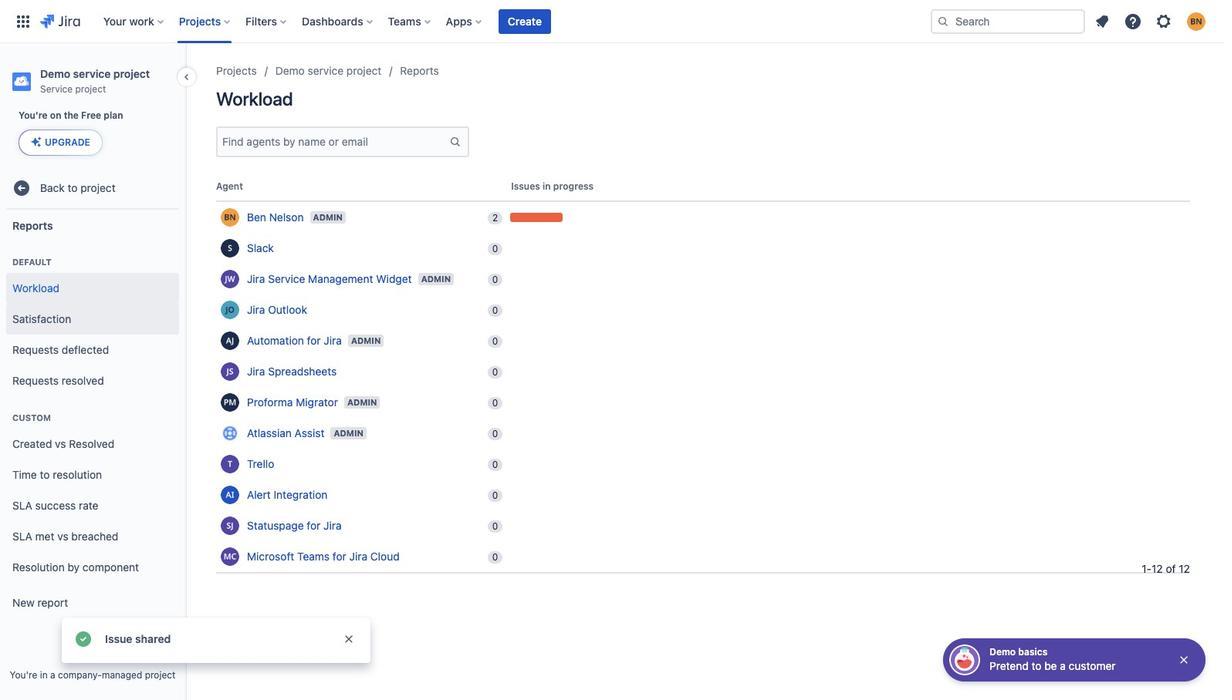 Task type: describe. For each thing, give the bounding box(es) containing it.
shared
[[135, 633, 171, 646]]

integration
[[274, 489, 328, 502]]

jira service management widget link
[[241, 272, 418, 287]]

dismiss image
[[343, 634, 355, 646]]

jira spreadsheets
[[247, 365, 337, 378]]

filters
[[246, 14, 277, 27]]

search image
[[937, 15, 949, 27]]

upgrade
[[45, 137, 90, 148]]

admin for jira service management widget
[[421, 274, 451, 284]]

statuspage
[[247, 519, 304, 533]]

default group
[[6, 241, 179, 401]]

you're for you're on the free plan
[[19, 110, 48, 121]]

created vs resolved link
[[6, 429, 179, 460]]

demo for demo service project
[[275, 64, 305, 77]]

in for you're
[[40, 670, 48, 682]]

be
[[1045, 660, 1057, 673]]

trello link
[[241, 457, 281, 472]]

alert integration
[[247, 489, 328, 502]]

atlassian assist
[[247, 427, 325, 440]]

alert
[[247, 489, 271, 502]]

you're for you're in a company-managed project
[[10, 670, 37, 682]]

project for demo service project
[[347, 64, 382, 77]]

0 horizontal spatial reports
[[12, 219, 53, 232]]

demo basics pretend to be a customer
[[990, 647, 1116, 673]]

requests resolved link
[[6, 366, 179, 397]]

progress
[[553, 181, 594, 192]]

ben nelson link
[[241, 210, 310, 225]]

dashboards button
[[297, 9, 379, 34]]

dashboards
[[302, 14, 363, 27]]

time to resolution
[[12, 468, 102, 481]]

requests for requests deflected
[[12, 343, 59, 356]]

Search field
[[931, 9, 1085, 34]]

to for time
[[40, 468, 50, 481]]

atlassian
[[247, 427, 292, 440]]

component
[[83, 561, 139, 574]]

filters button
[[241, 9, 293, 34]]

apps button
[[441, 9, 488, 34]]

you're on the free plan
[[19, 110, 123, 121]]

appswitcher icon image
[[14, 12, 32, 30]]

sla success rate link
[[6, 491, 179, 522]]

0 for jira service management widget
[[492, 274, 498, 286]]

resolution by component
[[12, 561, 139, 574]]

primary element
[[9, 0, 931, 43]]

sla met vs breached link
[[6, 522, 179, 553]]

0 for statuspage for jira
[[492, 521, 498, 533]]

ben nelson
[[247, 211, 304, 224]]

projects link
[[216, 62, 257, 80]]

0 for atlassian assist
[[492, 428, 498, 440]]

admin for automation for jira
[[351, 336, 381, 346]]

your
[[103, 14, 126, 27]]

0 for jira outlook
[[492, 305, 498, 316]]

migrator
[[296, 396, 338, 409]]

requests for requests resolved
[[12, 374, 59, 387]]

agent
[[216, 181, 243, 192]]

1-12 of 12
[[1142, 563, 1190, 576]]

rate
[[79, 499, 98, 512]]

issue shared
[[105, 633, 171, 646]]

in for issues
[[543, 181, 551, 192]]

create
[[508, 14, 542, 27]]

trello
[[247, 458, 274, 471]]

custom group
[[6, 397, 179, 588]]

satisfaction link
[[6, 304, 179, 335]]

demo service project service project
[[40, 67, 150, 95]]

for for automation
[[307, 334, 321, 347]]

company-
[[58, 670, 102, 682]]

2 vertical spatial for
[[333, 550, 346, 563]]

assist
[[295, 427, 325, 440]]

issue
[[105, 633, 132, 646]]

success image
[[74, 631, 93, 649]]

resolved
[[69, 437, 114, 450]]

free
[[81, 110, 101, 121]]

sla for sla met vs breached
[[12, 530, 32, 543]]

apps
[[446, 14, 472, 27]]

0 for slack
[[492, 243, 498, 255]]

sla met vs breached
[[12, 530, 118, 543]]

custom
[[12, 413, 51, 423]]

basics
[[1018, 647, 1048, 658]]

by
[[68, 561, 80, 574]]

spreadsheets
[[268, 365, 337, 378]]

jira outlook link
[[241, 303, 313, 318]]

project for back to project
[[80, 181, 116, 194]]

0 for trello
[[492, 459, 498, 471]]

0 for microsoft teams for jira cloud
[[492, 552, 498, 563]]

0 for jira spreadsheets
[[492, 367, 498, 378]]

slack
[[247, 242, 274, 255]]

created vs resolved
[[12, 437, 114, 450]]

1 horizontal spatial service
[[268, 272, 305, 286]]

microsoft teams for jira cloud link
[[241, 550, 406, 565]]

microsoft
[[247, 550, 294, 563]]

automation
[[247, 334, 304, 347]]

slack link
[[241, 241, 280, 256]]

reports link
[[400, 62, 439, 80]]

0 for alert integration
[[492, 490, 498, 502]]

breached
[[71, 530, 118, 543]]

deflected
[[62, 343, 109, 356]]

issues
[[511, 181, 540, 192]]

on
[[50, 110, 61, 121]]

of
[[1166, 563, 1176, 576]]

outlook
[[268, 303, 307, 316]]

1-
[[1142, 563, 1152, 576]]

back to project
[[40, 181, 116, 194]]

to inside demo basics pretend to be a customer
[[1032, 660, 1042, 673]]

upgrade button
[[19, 130, 102, 155]]

create button
[[499, 9, 551, 34]]

resolved
[[62, 374, 104, 387]]

settings image
[[1155, 12, 1173, 30]]

plan
[[104, 110, 123, 121]]

admin for proforma migrator
[[347, 398, 377, 408]]

satisfaction
[[12, 312, 71, 325]]

demo service project link
[[275, 62, 382, 80]]



Task type: locate. For each thing, give the bounding box(es) containing it.
work
[[129, 14, 154, 27]]

reports down teams dropdown button
[[400, 64, 439, 77]]

0 horizontal spatial service
[[40, 83, 73, 95]]

project right back at the left
[[80, 181, 116, 194]]

1 horizontal spatial workload
[[216, 88, 293, 110]]

to right time
[[40, 468, 50, 481]]

demo inside demo service project service project
[[40, 67, 70, 80]]

a inside demo basics pretend to be a customer
[[1060, 660, 1066, 673]]

jira inside jira outlook link
[[247, 303, 265, 316]]

requests deflected
[[12, 343, 109, 356]]

2 sla from the top
[[12, 530, 32, 543]]

projects for projects link
[[216, 64, 257, 77]]

to inside 'link'
[[68, 181, 78, 194]]

4 0 from the top
[[492, 336, 498, 347]]

projects
[[179, 14, 221, 27], [216, 64, 257, 77]]

proforma migrator link
[[241, 395, 344, 411]]

jira up microsoft teams for jira cloud
[[324, 519, 342, 533]]

projects button
[[174, 9, 236, 34]]

pretend
[[990, 660, 1029, 673]]

1 sla from the top
[[12, 499, 32, 512]]

sla down time
[[12, 499, 32, 512]]

service
[[40, 83, 73, 95], [268, 272, 305, 286]]

service for demo service project
[[308, 64, 344, 77]]

sla for sla success rate
[[12, 499, 32, 512]]

requests deflected link
[[6, 335, 179, 366]]

admin
[[313, 212, 343, 222], [421, 274, 451, 284], [351, 336, 381, 346], [347, 398, 377, 408], [334, 428, 364, 438]]

microsoft teams for jira cloud
[[247, 550, 400, 563]]

your profile and settings image
[[1187, 12, 1206, 30]]

admin right migrator
[[347, 398, 377, 408]]

demo inside demo basics pretend to be a customer
[[990, 647, 1016, 658]]

1 vertical spatial requests
[[12, 374, 59, 387]]

0 vertical spatial requests
[[12, 343, 59, 356]]

nelson
[[269, 211, 304, 224]]

ben
[[247, 211, 266, 224]]

service up on
[[40, 83, 73, 95]]

automation for jira
[[247, 334, 342, 347]]

2 0 from the top
[[492, 274, 498, 286]]

widget
[[376, 272, 412, 286]]

sla success rate
[[12, 499, 98, 512]]

1 horizontal spatial reports
[[400, 64, 439, 77]]

to inside "group"
[[40, 468, 50, 481]]

6 0 from the top
[[492, 398, 498, 409]]

proforma migrator
[[247, 396, 338, 409]]

0 vertical spatial reports
[[400, 64, 439, 77]]

vs right met
[[57, 530, 68, 543]]

time
[[12, 468, 37, 481]]

requests down satisfaction
[[12, 343, 59, 356]]

Find agents by name or email text field
[[218, 128, 449, 156]]

project left the reports "link"
[[347, 64, 382, 77]]

a
[[1060, 660, 1066, 673], [50, 670, 55, 682]]

jira inside jira spreadsheets link
[[247, 365, 265, 378]]

sla left met
[[12, 530, 32, 543]]

statuspage for jira link
[[241, 519, 348, 534]]

service up free
[[73, 67, 111, 80]]

success
[[35, 499, 76, 512]]

you're left company-
[[10, 670, 37, 682]]

alert integration link
[[241, 488, 334, 503]]

resolution by component link
[[6, 553, 179, 584]]

12 left "of"
[[1152, 563, 1163, 576]]

0 vertical spatial you're
[[19, 110, 48, 121]]

workload down projects link
[[216, 88, 293, 110]]

close image
[[1178, 655, 1190, 667]]

1 0 from the top
[[492, 243, 498, 255]]

jira image
[[40, 12, 80, 30], [40, 12, 80, 30]]

resolution
[[53, 468, 102, 481]]

projects for projects popup button
[[179, 14, 221, 27]]

0 vertical spatial sla
[[12, 499, 32, 512]]

1 vertical spatial workload
[[12, 281, 59, 295]]

1 horizontal spatial demo
[[275, 64, 305, 77]]

teams button
[[383, 9, 437, 34]]

2
[[493, 212, 498, 224]]

1 12 from the left
[[1152, 563, 1163, 576]]

0 vertical spatial workload
[[216, 88, 293, 110]]

1 vertical spatial teams
[[297, 550, 330, 563]]

workload link
[[6, 273, 179, 304]]

projects right work
[[179, 14, 221, 27]]

your work button
[[99, 9, 170, 34]]

3 0 from the top
[[492, 305, 498, 316]]

12
[[1152, 563, 1163, 576], [1179, 563, 1190, 576]]

0 horizontal spatial demo
[[40, 67, 70, 80]]

service for demo service project service project
[[73, 67, 111, 80]]

0 horizontal spatial to
[[40, 468, 50, 481]]

workload inside 'link'
[[12, 281, 59, 295]]

1 vertical spatial in
[[40, 670, 48, 682]]

teams up the reports "link"
[[388, 14, 421, 27]]

in right issues
[[543, 181, 551, 192]]

0 for proforma migrator
[[492, 398, 498, 409]]

admin right nelson
[[313, 212, 343, 222]]

to right back at the left
[[68, 181, 78, 194]]

11 0 from the top
[[492, 552, 498, 563]]

2 vertical spatial to
[[1032, 660, 1042, 673]]

managed
[[102, 670, 142, 682]]

statuspage for jira
[[247, 519, 342, 533]]

0 vertical spatial teams
[[388, 14, 421, 27]]

2 requests from the top
[[12, 374, 59, 387]]

for up microsoft teams for jira cloud
[[307, 519, 321, 533]]

8 0 from the top
[[492, 459, 498, 471]]

to for back
[[68, 181, 78, 194]]

admin for ben nelson
[[313, 212, 343, 222]]

in
[[543, 181, 551, 192], [40, 670, 48, 682]]

reports
[[400, 64, 439, 77], [12, 219, 53, 232]]

demo for demo service project service project
[[40, 67, 70, 80]]

cloud
[[370, 550, 400, 563]]

demo service project
[[275, 64, 382, 77]]

demo for demo basics pretend to be a customer
[[990, 647, 1016, 658]]

to left be
[[1032, 660, 1042, 673]]

proforma
[[247, 396, 293, 409]]

5 0 from the top
[[492, 367, 498, 378]]

service inside demo service project link
[[308, 64, 344, 77]]

12 right "of"
[[1179, 563, 1190, 576]]

management
[[308, 272, 373, 286]]

1 vertical spatial you're
[[10, 670, 37, 682]]

0 vertical spatial for
[[307, 334, 321, 347]]

demo up on
[[40, 67, 70, 80]]

jira inside microsoft teams for jira cloud link
[[349, 550, 367, 563]]

admin down management
[[351, 336, 381, 346]]

jira inside jira service management widget link
[[247, 272, 265, 286]]

for left cloud
[[333, 550, 346, 563]]

jira up spreadsheets
[[324, 334, 342, 347]]

time to resolution link
[[6, 460, 179, 491]]

teams
[[388, 14, 421, 27], [297, 550, 330, 563]]

created
[[12, 437, 52, 450]]

your work
[[103, 14, 154, 27]]

0 for automation for jira
[[492, 336, 498, 347]]

demo
[[275, 64, 305, 77], [40, 67, 70, 80], [990, 647, 1016, 658]]

2 12 from the left
[[1179, 563, 1190, 576]]

jira down slack link
[[247, 272, 265, 286]]

new report
[[12, 596, 68, 610]]

admin for atlassian assist
[[334, 428, 364, 438]]

0 horizontal spatial in
[[40, 670, 48, 682]]

jira up proforma
[[247, 365, 265, 378]]

1 horizontal spatial in
[[543, 181, 551, 192]]

notifications image
[[1093, 12, 1112, 30]]

1 vertical spatial reports
[[12, 219, 53, 232]]

project down shared
[[145, 670, 176, 682]]

service down dashboards
[[308, 64, 344, 77]]

you're left on
[[19, 110, 48, 121]]

a right be
[[1060, 660, 1066, 673]]

9 0 from the top
[[492, 490, 498, 502]]

1 horizontal spatial a
[[1060, 660, 1066, 673]]

demo inside demo service project link
[[275, 64, 305, 77]]

requests
[[12, 343, 59, 356], [12, 374, 59, 387]]

2 horizontal spatial demo
[[990, 647, 1016, 658]]

0 horizontal spatial teams
[[297, 550, 330, 563]]

admin right widget
[[421, 274, 451, 284]]

jira inside statuspage for jira link
[[324, 519, 342, 533]]

projects inside popup button
[[179, 14, 221, 27]]

0 vertical spatial service
[[40, 83, 73, 95]]

service inside demo service project service project
[[40, 83, 73, 95]]

banner
[[0, 0, 1224, 43]]

0 horizontal spatial workload
[[12, 281, 59, 295]]

teams down statuspage for jira link
[[297, 550, 330, 563]]

atlassian assist link
[[241, 426, 331, 442]]

jira inside automation for jira link
[[324, 334, 342, 347]]

0 horizontal spatial a
[[50, 670, 55, 682]]

for
[[307, 334, 321, 347], [307, 519, 321, 533], [333, 550, 346, 563]]

1 horizontal spatial service
[[308, 64, 344, 77]]

default
[[12, 257, 51, 267]]

report
[[37, 596, 68, 610]]

jira left outlook
[[247, 303, 265, 316]]

projects down filters
[[216, 64, 257, 77]]

for for statuspage
[[307, 519, 321, 533]]

service inside demo service project service project
[[73, 67, 111, 80]]

a left company-
[[50, 670, 55, 682]]

workload down default
[[12, 281, 59, 295]]

0 vertical spatial vs
[[55, 437, 66, 450]]

reports up default
[[12, 219, 53, 232]]

jira service management widget
[[247, 272, 412, 286]]

0 horizontal spatial service
[[73, 67, 111, 80]]

project up free
[[75, 83, 106, 95]]

jira left cloud
[[349, 550, 367, 563]]

vs right created
[[55, 437, 66, 450]]

automation for jira link
[[241, 333, 348, 349]]

1 vertical spatial projects
[[216, 64, 257, 77]]

2 horizontal spatial to
[[1032, 660, 1042, 673]]

1 horizontal spatial to
[[68, 181, 78, 194]]

1 horizontal spatial teams
[[388, 14, 421, 27]]

0 vertical spatial in
[[543, 181, 551, 192]]

1 vertical spatial service
[[268, 272, 305, 286]]

service up outlook
[[268, 272, 305, 286]]

0 vertical spatial to
[[68, 181, 78, 194]]

7 0 from the top
[[492, 428, 498, 440]]

0 horizontal spatial 12
[[1152, 563, 1163, 576]]

help image
[[1124, 12, 1142, 30]]

banner containing your work
[[0, 0, 1224, 43]]

jira spreadsheets link
[[241, 364, 343, 380]]

project inside 'link'
[[80, 181, 116, 194]]

project up "plan"
[[113, 67, 150, 80]]

admin right assist
[[334, 428, 364, 438]]

requests resolved
[[12, 374, 104, 387]]

you're in a company-managed project
[[10, 670, 176, 682]]

10 0 from the top
[[492, 521, 498, 533]]

jira outlook
[[247, 303, 307, 316]]

project
[[347, 64, 382, 77], [113, 67, 150, 80], [75, 83, 106, 95], [80, 181, 116, 194], [145, 670, 176, 682]]

demo right projects link
[[275, 64, 305, 77]]

1 requests from the top
[[12, 343, 59, 356]]

1 vertical spatial vs
[[57, 530, 68, 543]]

teams inside dropdown button
[[388, 14, 421, 27]]

requests up "custom"
[[12, 374, 59, 387]]

you're
[[19, 110, 48, 121], [10, 670, 37, 682]]

in left company-
[[40, 670, 48, 682]]

the
[[64, 110, 79, 121]]

demo up pretend
[[990, 647, 1016, 658]]

0 vertical spatial projects
[[179, 14, 221, 27]]

resolution
[[12, 561, 65, 574]]

1 vertical spatial for
[[307, 519, 321, 533]]

1 vertical spatial to
[[40, 468, 50, 481]]

project for demo service project service project
[[113, 67, 150, 80]]

1 horizontal spatial 12
[[1179, 563, 1190, 576]]

to
[[68, 181, 78, 194], [40, 468, 50, 481], [1032, 660, 1042, 673]]

for up spreadsheets
[[307, 334, 321, 347]]

met
[[35, 530, 54, 543]]

new
[[12, 596, 35, 610]]

1 vertical spatial sla
[[12, 530, 32, 543]]



Task type: vqa. For each thing, say whether or not it's contained in the screenshot.
Find similar requests "IMAGE"
no



